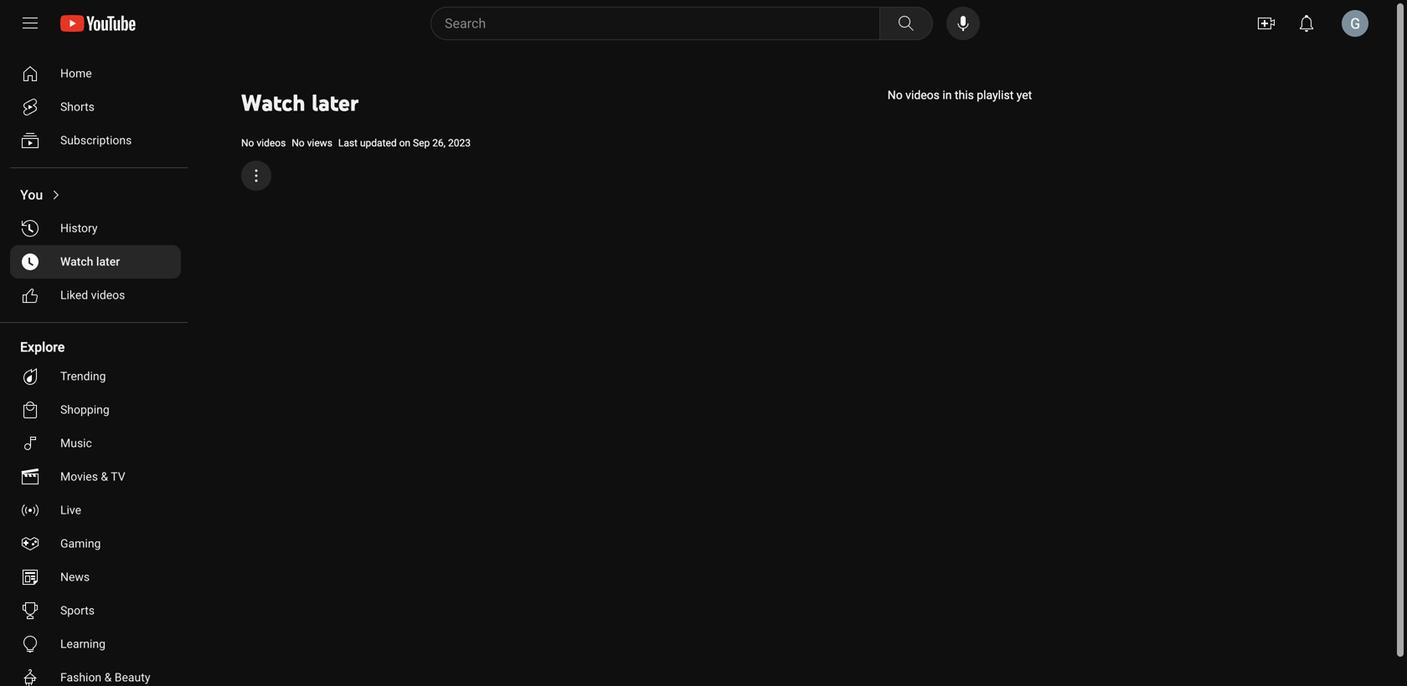 Task type: describe. For each thing, give the bounding box(es) containing it.
videos for in
[[906, 88, 940, 102]]

sports
[[60, 604, 95, 618]]

0 horizontal spatial watch later
[[60, 255, 120, 269]]

watch inside main content
[[241, 89, 305, 117]]

2 vertical spatial videos
[[91, 289, 125, 302]]

gaming
[[60, 537, 101, 551]]

beauty
[[115, 671, 150, 685]]

fashion & beauty
[[60, 671, 150, 685]]

tv
[[111, 470, 125, 484]]

watch later inside main content
[[241, 89, 359, 117]]

this
[[955, 88, 974, 102]]

subscriptions
[[60, 134, 132, 147]]

home
[[60, 67, 92, 80]]

videos for no
[[257, 137, 286, 149]]

live
[[60, 504, 81, 518]]

no videos no views last updated on sep 26, 2023
[[241, 137, 471, 149]]

1 vertical spatial later
[[96, 255, 120, 269]]

watch later main content
[[201, 47, 1394, 687]]

liked
[[60, 289, 88, 302]]

learning
[[60, 638, 106, 652]]

no for no videos no views last updated on sep 26, 2023
[[241, 137, 254, 149]]

Search text field
[[445, 13, 876, 34]]

trending
[[60, 370, 106, 384]]

movies
[[60, 470, 98, 484]]

in
[[943, 88, 952, 102]]

movies & tv
[[60, 470, 125, 484]]

no for no videos in this playlist yet
[[888, 88, 903, 102]]

explore
[[20, 340, 65, 356]]



Task type: vqa. For each thing, say whether or not it's contained in the screenshot.
bottom the &
yes



Task type: locate. For each thing, give the bounding box(es) containing it.
videos
[[906, 88, 940, 102], [257, 137, 286, 149], [91, 289, 125, 302]]

shopping link
[[10, 394, 181, 427], [10, 394, 181, 427]]

& left beauty
[[104, 671, 112, 685]]

sports link
[[10, 595, 181, 628], [10, 595, 181, 628]]

home link
[[10, 57, 181, 90], [10, 57, 181, 90]]

news
[[60, 571, 90, 585]]

1 vertical spatial &
[[104, 671, 112, 685]]

fashion & beauty link
[[10, 662, 181, 687], [10, 662, 181, 687]]

2023
[[448, 137, 471, 149]]

no videos in this playlist yet
[[888, 88, 1032, 102]]

liked videos link
[[10, 279, 181, 312], [10, 279, 181, 312]]

videos left views in the left of the page
[[257, 137, 286, 149]]

learning link
[[10, 628, 181, 662], [10, 628, 181, 662]]

& for beauty
[[104, 671, 112, 685]]

shorts link
[[10, 90, 181, 124], [10, 90, 181, 124]]

watch later link
[[10, 245, 181, 279], [10, 245, 181, 279]]

music link
[[10, 427, 181, 461], [10, 427, 181, 461]]

live link
[[10, 494, 181, 528], [10, 494, 181, 528]]

you
[[20, 187, 43, 203]]

history
[[60, 222, 98, 235]]

watch later
[[241, 89, 359, 117], [60, 255, 120, 269]]

avatar image image
[[1342, 10, 1369, 37]]

1 vertical spatial watch later
[[60, 255, 120, 269]]

1 horizontal spatial later
[[312, 89, 359, 117]]

later up last at left top
[[312, 89, 359, 117]]

fashion
[[60, 671, 102, 685]]

trending link
[[10, 360, 181, 394], [10, 360, 181, 394]]

later
[[312, 89, 359, 117], [96, 255, 120, 269]]

views
[[307, 137, 333, 149]]

0 vertical spatial &
[[101, 470, 108, 484]]

0 horizontal spatial no
[[241, 137, 254, 149]]

0 horizontal spatial watch
[[60, 255, 93, 269]]

on
[[399, 137, 411, 149]]

you link
[[10, 178, 181, 212], [10, 178, 181, 212]]

watch later up liked videos
[[60, 255, 120, 269]]

0 vertical spatial watch
[[241, 89, 305, 117]]

music
[[60, 437, 92, 451]]

videos left 'in'
[[906, 88, 940, 102]]

movies & tv link
[[10, 461, 181, 494], [10, 461, 181, 494]]

videos right liked
[[91, 289, 125, 302]]

updated
[[360, 137, 397, 149]]

playlist
[[977, 88, 1014, 102]]

& left tv
[[101, 470, 108, 484]]

2 horizontal spatial no
[[888, 88, 903, 102]]

26,
[[432, 137, 446, 149]]

1 horizontal spatial watch
[[241, 89, 305, 117]]

0 vertical spatial later
[[312, 89, 359, 117]]

history link
[[10, 212, 181, 245], [10, 212, 181, 245]]

& for tv
[[101, 470, 108, 484]]

1 vertical spatial videos
[[257, 137, 286, 149]]

0 horizontal spatial later
[[96, 255, 120, 269]]

1 horizontal spatial watch later
[[241, 89, 359, 117]]

1 horizontal spatial no
[[292, 137, 305, 149]]

later inside the watch later main content
[[312, 89, 359, 117]]

later up liked videos
[[96, 255, 120, 269]]

&
[[101, 470, 108, 484], [104, 671, 112, 685]]

1 vertical spatial watch
[[60, 255, 93, 269]]

0 horizontal spatial videos
[[91, 289, 125, 302]]

watch later up views in the left of the page
[[241, 89, 359, 117]]

gaming link
[[10, 528, 181, 561], [10, 528, 181, 561]]

shorts
[[60, 100, 95, 114]]

0 vertical spatial watch later
[[241, 89, 359, 117]]

last
[[338, 137, 358, 149]]

subscriptions link
[[10, 124, 181, 158], [10, 124, 181, 158]]

watch
[[241, 89, 305, 117], [60, 255, 93, 269]]

2 horizontal spatial videos
[[906, 88, 940, 102]]

1 horizontal spatial videos
[[257, 137, 286, 149]]

liked videos
[[60, 289, 125, 302]]

shopping
[[60, 403, 109, 417]]

0 vertical spatial videos
[[906, 88, 940, 102]]

no
[[888, 88, 903, 102], [241, 137, 254, 149], [292, 137, 305, 149]]

yet
[[1017, 88, 1032, 102]]

sep
[[413, 137, 430, 149]]

None search field
[[400, 7, 937, 40]]

news link
[[10, 561, 181, 595], [10, 561, 181, 595]]



